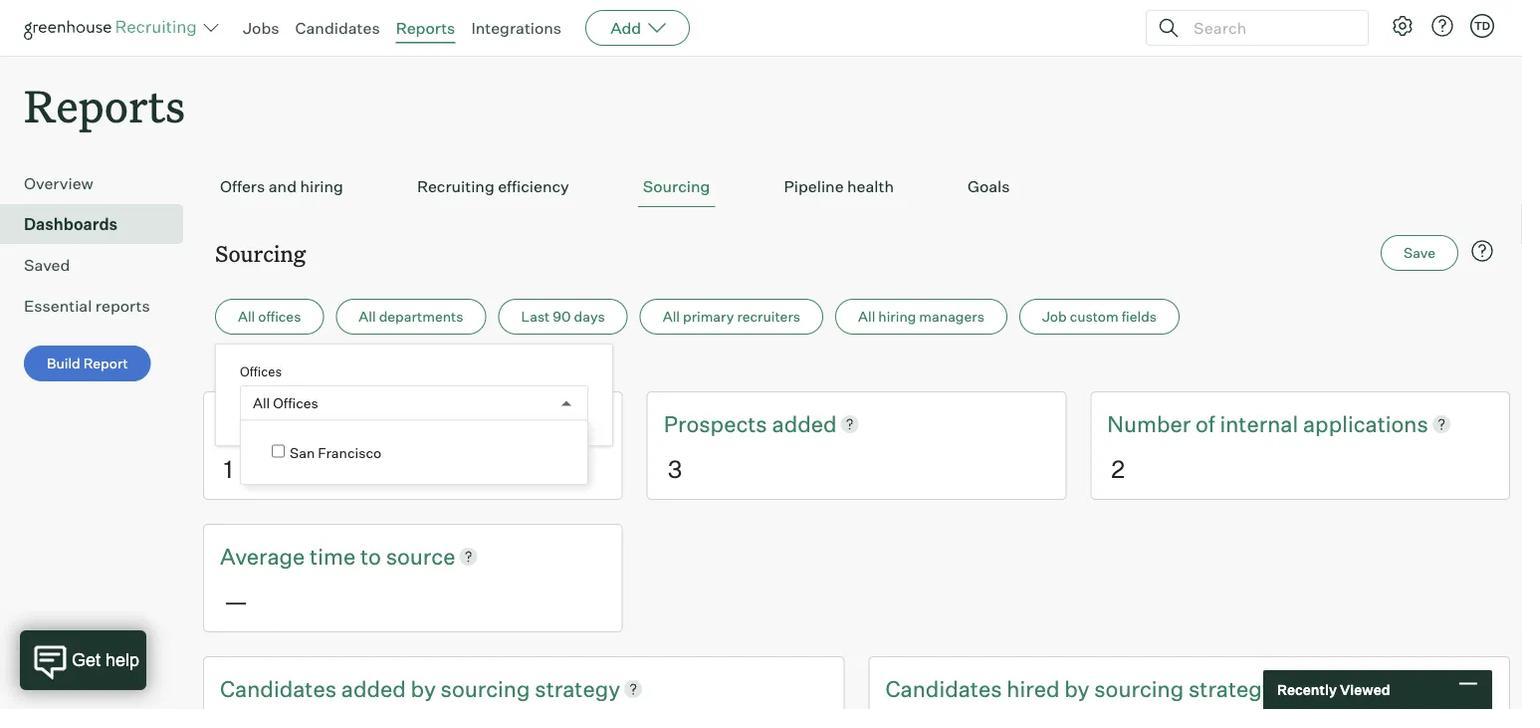 Task type: vqa. For each thing, say whether or not it's contained in the screenshot.
5th review from the top
no



Task type: describe. For each thing, give the bounding box(es) containing it.
essential reports
[[24, 296, 150, 316]]

san francisco
[[290, 444, 382, 461]]

job custom fields
[[1043, 308, 1157, 325]]

health
[[848, 176, 894, 196]]

all offices
[[238, 308, 301, 325]]

greenhouse recruiting image
[[24, 16, 203, 40]]

—
[[224, 586, 248, 616]]

faq image
[[1471, 239, 1495, 263]]

time link
[[310, 541, 360, 571]]

1
[[224, 454, 233, 483]]

recruiting efficiency
[[417, 176, 569, 196]]

to
[[360, 542, 381, 570]]

tab list containing offers and hiring
[[215, 167, 1499, 207]]

all for all offices
[[238, 308, 255, 325]]

by link for added
[[411, 673, 441, 704]]

essential
[[24, 296, 92, 316]]

dashboards link
[[24, 212, 175, 236]]

saved
[[24, 255, 70, 275]]

goals button
[[963, 167, 1015, 207]]

recruiting
[[417, 176, 495, 196]]

report
[[83, 355, 128, 372]]

number of internal
[[1108, 410, 1304, 437]]

2023
[[315, 360, 350, 378]]

aug 2 - oct 31, 2023
[[215, 360, 350, 378]]

0 horizontal spatial sourcing
[[215, 238, 306, 268]]

configure image
[[1391, 14, 1415, 38]]

td button
[[1467, 10, 1499, 42]]

integrations
[[471, 18, 562, 38]]

custom
[[1070, 308, 1119, 325]]

sourcing inside sourcing button
[[643, 176, 710, 196]]

saved link
[[24, 253, 175, 277]]

last
[[521, 308, 550, 325]]

0 vertical spatial added link
[[772, 409, 837, 439]]

francisco
[[318, 444, 382, 461]]

build
[[47, 355, 80, 372]]

0 vertical spatial 2
[[246, 360, 254, 378]]

job custom fields button
[[1020, 299, 1180, 335]]

all for all hiring managers
[[858, 308, 876, 325]]

average time to
[[220, 542, 386, 570]]

aug
[[215, 360, 243, 378]]

internal
[[1220, 410, 1299, 437]]

sourcing for candidates hired by sourcing
[[1095, 675, 1184, 702]]

offers and hiring
[[220, 176, 343, 196]]

primary
[[683, 308, 734, 325]]

average
[[220, 542, 305, 570]]

save button
[[1381, 235, 1459, 271]]

candidates added by sourcing
[[220, 675, 535, 702]]

number link
[[1108, 409, 1196, 439]]

jobs link
[[243, 18, 279, 38]]

all departments button
[[336, 299, 486, 335]]

offices
[[258, 308, 301, 325]]

add
[[611, 18, 642, 38]]

sourcing link for candidates hired by sourcing
[[1095, 673, 1189, 704]]

candidates for candidates hired by sourcing
[[886, 675, 1002, 702]]

managers
[[920, 308, 985, 325]]

recruiters
[[737, 308, 801, 325]]

jobs
[[243, 18, 279, 38]]

integrations link
[[471, 18, 562, 38]]

recently viewed
[[1278, 681, 1391, 699]]

submitted
[[317, 410, 422, 437]]

candidates hired by sourcing
[[886, 675, 1189, 702]]

fields
[[1122, 308, 1157, 325]]

all hiring managers button
[[836, 299, 1008, 335]]

overview link
[[24, 171, 175, 195]]

candidates link for candidates hired by sourcing
[[886, 673, 1007, 704]]

all primary recruiters button
[[640, 299, 824, 335]]

pipeline
[[784, 176, 844, 196]]

1 vertical spatial added
[[341, 675, 406, 702]]

of link
[[1196, 409, 1220, 439]]

0 vertical spatial offices
[[240, 363, 282, 379]]

sourcing button
[[638, 167, 715, 207]]

source
[[386, 542, 456, 570]]

build report
[[47, 355, 128, 372]]

efficiency
[[498, 176, 569, 196]]

add button
[[586, 10, 690, 46]]

average link
[[220, 541, 310, 571]]

reports link
[[396, 18, 455, 38]]

and
[[269, 176, 297, 196]]



Task type: locate. For each thing, give the bounding box(es) containing it.
0 horizontal spatial by link
[[411, 673, 441, 704]]

hiring
[[300, 176, 343, 196], [879, 308, 917, 325]]

3
[[668, 454, 682, 483]]

source link
[[386, 541, 456, 571]]

by link
[[411, 673, 441, 704], [1065, 673, 1095, 704]]

job
[[1043, 308, 1067, 325]]

offices down 31,
[[273, 395, 318, 412]]

all left managers
[[858, 308, 876, 325]]

offices
[[240, 363, 282, 379], [273, 395, 318, 412]]

candidates link for candidates added by sourcing
[[220, 673, 341, 704]]

1 by from the left
[[411, 675, 436, 702]]

2 strategy link from the left
[[1189, 673, 1275, 704]]

by for added
[[411, 675, 436, 702]]

recruiting efficiency button
[[412, 167, 574, 207]]

1 vertical spatial added link
[[341, 673, 411, 704]]

internal link
[[1220, 409, 1304, 439]]

tab list
[[215, 167, 1499, 207]]

all left primary
[[663, 308, 680, 325]]

last 90 days
[[521, 308, 605, 325]]

submitted link
[[317, 409, 422, 439]]

prospects
[[664, 410, 772, 437]]

0 horizontal spatial strategy
[[535, 675, 621, 702]]

sourcing link for candidates added by sourcing
[[441, 673, 535, 704]]

number
[[1108, 410, 1191, 437]]

1 vertical spatial sourcing
[[215, 238, 306, 268]]

of
[[1196, 410, 1216, 437]]

candidates down —
[[220, 675, 337, 702]]

candidates for candidates
[[295, 18, 380, 38]]

strategy link for candidates added by sourcing
[[535, 673, 621, 704]]

essential reports link
[[24, 294, 175, 318]]

sourcing
[[441, 675, 530, 702], [1095, 675, 1184, 702]]

1 vertical spatial reports
[[24, 76, 185, 134]]

1 horizontal spatial hiring
[[879, 308, 917, 325]]

Search text field
[[1189, 13, 1350, 42]]

all for all offices
[[253, 395, 270, 412]]

all offices button
[[215, 299, 324, 335]]

all for all primary recruiters
[[663, 308, 680, 325]]

viewed
[[1340, 681, 1391, 699]]

0 horizontal spatial sourcing
[[441, 675, 530, 702]]

departments
[[379, 308, 464, 325]]

strategy link
[[535, 673, 621, 704], [1189, 673, 1275, 704]]

0 horizontal spatial hiring
[[300, 176, 343, 196]]

overview
[[24, 173, 93, 193]]

td button
[[1471, 14, 1495, 38]]

31,
[[293, 360, 312, 378]]

San Francisco checkbox
[[272, 445, 285, 458]]

prospects link
[[664, 409, 772, 439]]

90
[[553, 308, 571, 325]]

1 horizontal spatial by link
[[1065, 673, 1095, 704]]

time
[[310, 542, 356, 570]]

1 horizontal spatial sourcing link
[[1095, 673, 1189, 704]]

offers and hiring button
[[215, 167, 348, 207]]

all down -
[[253, 395, 270, 412]]

save
[[1404, 244, 1436, 262]]

all inside all departments "button"
[[359, 308, 376, 325]]

0 vertical spatial reports
[[396, 18, 455, 38]]

by link for hired
[[1065, 673, 1095, 704]]

reports
[[396, 18, 455, 38], [24, 76, 185, 134]]

0 horizontal spatial strategy link
[[535, 673, 621, 704]]

pipeline health button
[[779, 167, 899, 207]]

1 by link from the left
[[411, 673, 441, 704]]

all left the departments at top
[[359, 308, 376, 325]]

days
[[574, 308, 605, 325]]

referrals link
[[220, 409, 317, 439]]

2 left -
[[246, 360, 254, 378]]

1 horizontal spatial sourcing
[[1095, 675, 1184, 702]]

0 horizontal spatial added link
[[341, 673, 411, 704]]

referrals
[[220, 410, 317, 437]]

2
[[246, 360, 254, 378], [1112, 454, 1125, 483]]

candidates left hired at the right bottom of the page
[[886, 675, 1002, 702]]

applications
[[1304, 410, 1429, 437]]

all departments
[[359, 308, 464, 325]]

by for hired
[[1065, 675, 1090, 702]]

1 sourcing link from the left
[[441, 673, 535, 704]]

1 strategy from the left
[[535, 675, 621, 702]]

strategy
[[535, 675, 621, 702], [1189, 675, 1275, 702]]

1 vertical spatial offices
[[273, 395, 318, 412]]

1 horizontal spatial 2
[[1112, 454, 1125, 483]]

2 down the number
[[1112, 454, 1125, 483]]

1 horizontal spatial reports
[[396, 18, 455, 38]]

0 horizontal spatial reports
[[24, 76, 185, 134]]

1 sourcing from the left
[[441, 675, 530, 702]]

candidates
[[295, 18, 380, 38], [220, 675, 337, 702], [886, 675, 1002, 702]]

1 strategy link from the left
[[535, 673, 621, 704]]

reports
[[95, 296, 150, 316]]

2 sourcing from the left
[[1095, 675, 1184, 702]]

2 sourcing link from the left
[[1095, 673, 1189, 704]]

candidates right jobs link
[[295, 18, 380, 38]]

dashboards
[[24, 214, 118, 234]]

2 by link from the left
[[1065, 673, 1095, 704]]

build report button
[[24, 346, 151, 382]]

to link
[[360, 541, 386, 571]]

hired
[[1007, 675, 1060, 702]]

0 horizontal spatial sourcing link
[[441, 673, 535, 704]]

all left offices
[[238, 308, 255, 325]]

all for all departments
[[359, 308, 376, 325]]

0 vertical spatial added
[[772, 410, 837, 437]]

all offices
[[253, 395, 318, 412]]

1 horizontal spatial strategy link
[[1189, 673, 1275, 704]]

recently
[[1278, 681, 1337, 699]]

added
[[772, 410, 837, 437], [341, 675, 406, 702]]

all inside all offices button
[[238, 308, 255, 325]]

1 vertical spatial 2
[[1112, 454, 1125, 483]]

all
[[238, 308, 255, 325], [359, 308, 376, 325], [663, 308, 680, 325], [858, 308, 876, 325], [253, 395, 270, 412]]

reports left integrations link
[[396, 18, 455, 38]]

strategy for candidates added by sourcing
[[535, 675, 621, 702]]

1 horizontal spatial added link
[[772, 409, 837, 439]]

all inside all primary recruiters button
[[663, 308, 680, 325]]

1 horizontal spatial added
[[772, 410, 837, 437]]

2 by from the left
[[1065, 675, 1090, 702]]

hiring right and
[[300, 176, 343, 196]]

candidates link
[[295, 18, 380, 38], [220, 673, 341, 704], [886, 673, 1007, 704]]

1 horizontal spatial strategy
[[1189, 675, 1275, 702]]

hired link
[[1007, 673, 1065, 704]]

sourcing link
[[441, 673, 535, 704], [1095, 673, 1189, 704]]

hiring left managers
[[879, 308, 917, 325]]

candidates for candidates added by sourcing
[[220, 675, 337, 702]]

strategy link for candidates hired by sourcing
[[1189, 673, 1275, 704]]

san
[[290, 444, 315, 461]]

applications link
[[1304, 409, 1429, 439]]

1 horizontal spatial by
[[1065, 675, 1090, 702]]

1 horizontal spatial sourcing
[[643, 176, 710, 196]]

last 90 days button
[[498, 299, 628, 335]]

offers
[[220, 176, 265, 196]]

sourcing for candidates added by sourcing
[[441, 675, 530, 702]]

0 vertical spatial hiring
[[300, 176, 343, 196]]

0 horizontal spatial by
[[411, 675, 436, 702]]

-
[[257, 360, 263, 378]]

pipeline health
[[784, 176, 894, 196]]

1 vertical spatial hiring
[[879, 308, 917, 325]]

0 horizontal spatial 2
[[246, 360, 254, 378]]

all hiring managers
[[858, 308, 985, 325]]

oct
[[266, 360, 290, 378]]

0 vertical spatial sourcing
[[643, 176, 710, 196]]

offices up all offices
[[240, 363, 282, 379]]

0 horizontal spatial added
[[341, 675, 406, 702]]

reports down greenhouse recruiting image
[[24, 76, 185, 134]]

2 strategy from the left
[[1189, 675, 1275, 702]]

strategy for candidates hired by sourcing
[[1189, 675, 1275, 702]]

goals
[[968, 176, 1010, 196]]

all inside all hiring managers button
[[858, 308, 876, 325]]

td
[[1475, 19, 1491, 32]]

all primary recruiters
[[663, 308, 801, 325]]



